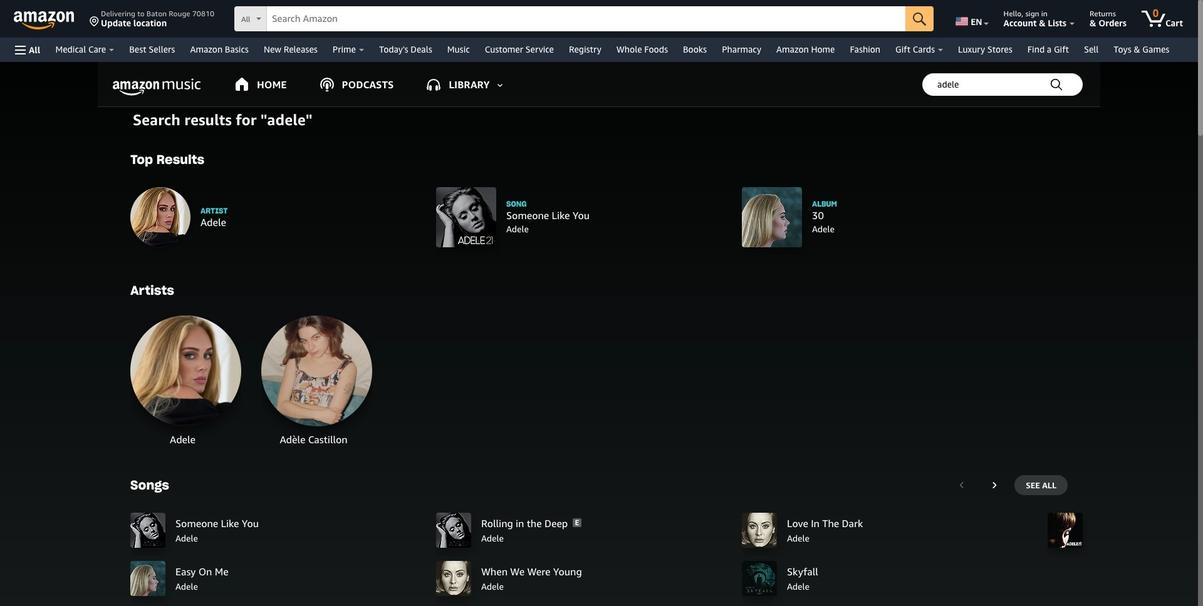 Task type: vqa. For each thing, say whether or not it's contained in the screenshot.
section to the middle
yes



Task type: describe. For each thing, give the bounding box(es) containing it.
Search Amazon text field
[[267, 7, 906, 31]]

2 section from the top
[[98, 278, 1101, 451]]

amazon music image
[[113, 78, 201, 96]]

3 section from the top
[[98, 473, 1101, 607]]

navigation navigation
[[0, 0, 1198, 62]]



Task type: locate. For each thing, give the bounding box(es) containing it.
1 section from the top
[[98, 147, 1101, 256]]

section
[[98, 147, 1101, 256], [98, 278, 1101, 451], [98, 473, 1101, 607]]

none search field inside navigation navigation
[[234, 6, 934, 33]]

None search field
[[234, 6, 934, 33]]

amazon image
[[14, 11, 75, 30]]

Search search field
[[923, 73, 1083, 96]]

2 vertical spatial section
[[98, 473, 1101, 607]]

0 vertical spatial section
[[98, 147, 1101, 256]]

None submit
[[906, 6, 934, 31]]

none submit inside navigation navigation
[[906, 6, 934, 31]]

1 vertical spatial section
[[98, 278, 1101, 451]]



